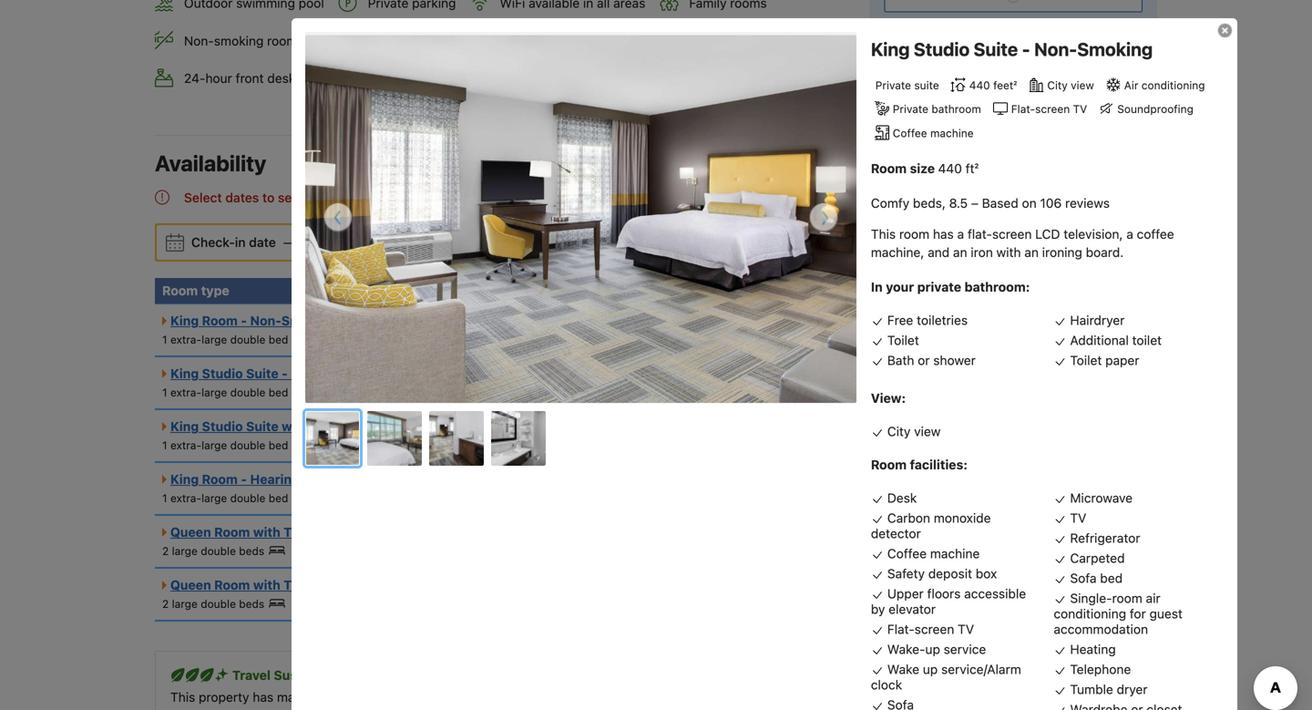 Task type: vqa. For each thing, say whether or not it's contained in the screenshot.
King Studio Suite with Sofa Bed - Hearing Access/Non-Smoking link
yes



Task type: locate. For each thing, give the bounding box(es) containing it.
beds
[[357, 525, 388, 540], [357, 578, 388, 593]]

1 2 from the top
[[162, 545, 169, 557]]

2 vertical spatial studio
[[202, 419, 243, 434]]

date left — at left top
[[249, 235, 276, 250]]

city
[[1048, 79, 1068, 91], [888, 424, 911, 439]]

1 beds from the top
[[239, 545, 265, 557]]

studio
[[914, 38, 970, 60], [202, 366, 243, 381], [202, 419, 243, 434]]

1 horizontal spatial an
[[1025, 245, 1039, 260]]

more inside button
[[1112, 690, 1142, 705]]

air
[[1146, 591, 1161, 606]]

in down dates
[[235, 235, 246, 250]]

2 large double beds for queen room with two queen beds - non-smoking
[[162, 545, 265, 557]]

a left 'flat-'
[[958, 226, 965, 242]]

tv down 'microwave'
[[1071, 510, 1087, 525]]

beds for non-
[[357, 525, 388, 540]]

select dates to see this property's availability and prices
[[184, 190, 524, 205]]

beds down accessible
[[357, 525, 388, 540]]

-
[[1022, 38, 1031, 60], [241, 313, 247, 328], [282, 366, 288, 381], [371, 419, 377, 434], [241, 472, 247, 487], [374, 472, 380, 487], [391, 525, 397, 540], [391, 578, 397, 593], [564, 578, 571, 593]]

rooms up desk
[[267, 33, 304, 48]]

facilities:
[[910, 457, 968, 472]]

0 vertical spatial 1 extra-large double bed
[[162, 333, 288, 346]]

+ down number of guests
[[798, 319, 805, 332]]

2 date from the left
[[368, 235, 395, 250]]

to left see
[[262, 190, 275, 205]]

king for king studio suite - non-smoking link on the left
[[170, 366, 199, 381]]

2 vertical spatial 1 extra-large double bed
[[162, 439, 288, 452]]

0 vertical spatial has
[[933, 226, 954, 242]]

beds,
[[913, 195, 946, 211]]

2 2 large double beds from the top
[[162, 598, 265, 610]]

desk
[[888, 490, 917, 505]]

3 extra- from the top
[[170, 439, 202, 452]]

1 horizontal spatial guests
[[817, 283, 859, 298]]

1 horizontal spatial conditioning
[[1142, 79, 1206, 91]]

beds down queen room with two queen beds - non-smoking
[[357, 578, 388, 593]]

a left coffee
[[1127, 226, 1134, 242]]

1 2 large double beds from the top
[[162, 545, 265, 557]]

private down private suite
[[893, 103, 929, 115]]

0 vertical spatial in
[[444, 71, 455, 86]]

+ for king studio suite - non-smoking
[[785, 372, 792, 385]]

in left the all
[[444, 71, 455, 86]]

more right learn
[[1112, 690, 1142, 705]]

1 horizontal spatial sofa
[[1071, 571, 1097, 586]]

0 vertical spatial private
[[876, 79, 912, 91]]

coffee up safety
[[888, 546, 927, 561]]

learn more
[[1076, 690, 1142, 705]]

0 vertical spatial to
[[262, 190, 275, 205]]

toilet for toilet paper
[[1071, 353, 1102, 368]]

paper
[[1106, 353, 1140, 368]]

by left 'elevator'
[[871, 602, 886, 617]]

1 horizontal spatial screen
[[993, 226, 1032, 242]]

0 horizontal spatial city
[[888, 424, 911, 439]]

0 horizontal spatial more
[[706, 690, 737, 705]]

0 vertical spatial 2 large double beds
[[162, 545, 265, 557]]

tv up service in the right bottom of the page
[[958, 622, 975, 637]]

additional
[[1071, 333, 1129, 348]]

queen room with two queen beds - disability/hearing access - non-smoking link
[[162, 578, 660, 593]]

accessible
[[965, 586, 1027, 601]]

coffee machine up safety deposit box
[[888, 546, 980, 561]]

1 horizontal spatial to
[[650, 690, 662, 705]]

toilet down "additional"
[[1071, 353, 1102, 368]]

1 horizontal spatial view
[[1071, 79, 1095, 91]]

wake-
[[888, 642, 926, 657]]

safety deposit box
[[888, 566, 997, 581]]

3 1 extra-large double bed from the top
[[162, 439, 288, 452]]

king room - hearing accessible - non-smoking 1 extra-large double bed
[[162, 472, 470, 505]]

date right out
[[368, 235, 395, 250]]

1 vertical spatial studio
[[202, 366, 243, 381]]

private for private bathroom
[[893, 103, 929, 115]]

0 horizontal spatial check-
[[191, 235, 235, 250]]

and inside this room has a flat-screen lcd television, a coffee machine, and an iron with an ironing board.
[[928, 245, 950, 260]]

1 horizontal spatial has
[[933, 226, 954, 242]]

check-
[[191, 235, 235, 250], [302, 235, 345, 250]]

0 horizontal spatial conditioning
[[1054, 606, 1127, 621]]

0 vertical spatial studio
[[914, 38, 970, 60]]

1 beds from the top
[[357, 525, 388, 540]]

coffee machine
[[893, 127, 974, 139], [888, 546, 980, 561]]

with right the iron
[[997, 245, 1022, 260]]

flat-screen tv up wake-up service
[[888, 622, 975, 637]]

beds for disability/hearing
[[357, 578, 388, 593]]

room type
[[162, 283, 229, 298]]

city right feet²
[[1048, 79, 1068, 91]]

and inside region
[[461, 190, 484, 205]]

4 extra- from the top
[[170, 492, 202, 505]]

1 horizontal spatial +
[[798, 319, 805, 332]]

by inside upper floors accessible by elevator
[[871, 602, 886, 617]]

coffee machine down private bathroom
[[893, 127, 974, 139]]

2 sustainability from the left
[[805, 690, 882, 705]]

0 vertical spatial or
[[918, 353, 930, 368]]

1 horizontal spatial rooms
[[475, 71, 512, 86]]

hearing up the 1 sofa bed
[[381, 419, 430, 434]]

two for disability/hearing
[[284, 578, 310, 593]]

studio down king room - non-smoking "link"
[[202, 366, 243, 381]]

hairdryer
[[1071, 313, 1125, 328]]

hearing left accessible
[[250, 472, 300, 487]]

0 vertical spatial for
[[529, 33, 546, 48]]

photo of king studio suite - non-smoking #1 image
[[305, 35, 857, 403], [306, 412, 361, 467]]

1 horizontal spatial by
[[871, 602, 886, 617]]

suite
[[974, 38, 1018, 60], [246, 366, 279, 381], [246, 419, 279, 434]]

private left "suite"
[[876, 79, 912, 91]]

1 vertical spatial and
[[928, 245, 950, 260]]

1 vertical spatial room
[[1113, 591, 1143, 606]]

440
[[970, 79, 991, 91], [938, 161, 963, 176]]

this for this property has made huge commitments towards sustainability by subscribing to one or more third party sustainability certifications.
[[170, 690, 195, 705]]

2 an from the left
[[1025, 245, 1039, 260]]

suite up 440 feet²
[[974, 38, 1018, 60]]

1 horizontal spatial for
[[1130, 606, 1147, 621]]

up for wake-
[[926, 642, 941, 657]]

this inside this room has a flat-screen lcd television, a coffee machine, and an iron with an ironing board.
[[871, 226, 896, 242]]

guests right disabled
[[602, 33, 642, 48]]

city down view:
[[888, 424, 911, 439]]

0 vertical spatial 2
[[162, 545, 169, 557]]

1 horizontal spatial more
[[1112, 690, 1142, 705]]

0 horizontal spatial in
[[235, 235, 246, 250]]

1 vertical spatial 440
[[938, 161, 963, 176]]

number of guests
[[747, 283, 859, 298]]

up up wake up service/alarm clock on the right of the page
[[926, 642, 941, 657]]

3 adults, 2 children element
[[747, 312, 851, 332]]

non- inside king room - hearing accessible - non-smoking 1 extra-large double bed
[[383, 472, 415, 487]]

king studio suite - non-smoking up feet²
[[871, 38, 1153, 60]]

bath or shower
[[888, 353, 976, 368]]

or
[[918, 353, 930, 368], [691, 690, 703, 705]]

1 vertical spatial screen
[[993, 226, 1032, 242]]

1 date from the left
[[249, 235, 276, 250]]

flat- up wake-
[[888, 622, 915, 637]]

0 vertical spatial this
[[871, 226, 896, 242]]

+ inside 3 adults, 2 children element
[[798, 319, 805, 332]]

facilities
[[475, 33, 526, 48]]

0 horizontal spatial and
[[313, 439, 332, 452]]

city view up room facilities: ​
[[888, 424, 941, 439]]

rooms right the all
[[475, 71, 512, 86]]

+ inside 4 adults, 3 children "element"
[[785, 372, 792, 385]]

sustainability right party
[[805, 690, 882, 705]]

single-room air conditioning for guest accommodation
[[1054, 591, 1183, 637]]

toilet
[[1133, 333, 1162, 348]]

safety
[[888, 566, 925, 581]]

view for bathroom:
[[914, 424, 941, 439]]

1 extra-large double bed for studio
[[162, 386, 288, 399]]

and left the sofa
[[313, 439, 332, 452]]

has down beds,
[[933, 226, 954, 242]]

this for this room has a flat-screen lcd television, a coffee machine, and an iron with an ironing board.
[[871, 226, 896, 242]]

bed up king room - hearing accessible - non-smoking link at the bottom of page
[[269, 439, 288, 452]]

tv left soundproofing
[[1073, 103, 1088, 115]]

1 vertical spatial or
[[691, 690, 703, 705]]

2 1 extra-large double bed from the top
[[162, 386, 288, 399]]

king inside king room - hearing accessible - non-smoking 1 extra-large double bed
[[170, 472, 199, 487]]

studio up "suite"
[[914, 38, 970, 60]]

sofa up single-
[[1071, 571, 1097, 586]]

this up machine,
[[871, 226, 896, 242]]

0 horizontal spatial has
[[253, 690, 274, 705]]

two down king room - hearing accessible - non-smoking 1 extra-large double bed
[[284, 525, 310, 540]]

0 vertical spatial photo of king studio suite - non-smoking #1 image
[[305, 35, 857, 403]]

2 machine from the top
[[931, 546, 980, 561]]

queen room with two queen beds - disability/hearing access - non-smoking
[[170, 578, 660, 593]]

private for private suite
[[876, 79, 912, 91]]

studio down king studio suite - non-smoking link on the left
[[202, 419, 243, 434]]

0 horizontal spatial this
[[170, 690, 195, 705]]

city view left air
[[1048, 79, 1095, 91]]

king studio suite - non-smoking
[[871, 38, 1153, 60], [170, 366, 377, 381]]

0 vertical spatial screen
[[1036, 103, 1070, 115]]

1 vertical spatial sofa
[[1071, 571, 1097, 586]]

screen inside this room has a flat-screen lcd television, a coffee machine, and an iron with an ironing board.
[[993, 226, 1032, 242]]

1 vertical spatial this
[[170, 690, 195, 705]]

suite down king studio suite - non-smoking link on the left
[[246, 419, 279, 434]]

1 horizontal spatial hearing
[[381, 419, 430, 434]]

1 horizontal spatial flat-
[[1012, 103, 1036, 115]]

1 horizontal spatial or
[[918, 353, 930, 368]]

has for property
[[253, 690, 274, 705]]

1 vertical spatial two
[[284, 578, 310, 593]]

440 left feet²
[[970, 79, 991, 91]]

clock
[[871, 677, 903, 692]]

24-hour front desk
[[184, 71, 296, 86]]

1 extra-large double bed
[[162, 333, 288, 346], [162, 386, 288, 399], [162, 439, 288, 452]]

flat- down feet²
[[1012, 103, 1036, 115]]

2 horizontal spatial and
[[928, 245, 950, 260]]

0 vertical spatial toilet
[[888, 333, 920, 348]]

0 horizontal spatial sustainability
[[480, 690, 557, 705]]

guests
[[602, 33, 642, 48], [817, 283, 859, 298]]

0 horizontal spatial city view
[[888, 424, 941, 439]]

1 vertical spatial private
[[893, 103, 929, 115]]

more left third
[[706, 690, 737, 705]]

2 for queen room with two queen beds - disability/hearing access - non-smoking
[[162, 598, 169, 610]]

has inside this room has a flat-screen lcd television, a coffee machine, and an iron with an ironing board.
[[933, 226, 954, 242]]

tv
[[1073, 103, 1088, 115], [1071, 510, 1087, 525], [958, 622, 975, 637]]

king for king room - non-smoking "link"
[[170, 313, 199, 328]]

0 vertical spatial coffee machine
[[893, 127, 974, 139]]

by left subscribing
[[561, 690, 575, 705]]

service/alarm
[[942, 662, 1022, 677]]

smoking
[[214, 33, 264, 48]]

or right bath
[[918, 353, 930, 368]]

for left disabled
[[529, 33, 546, 48]]

1 vertical spatial suite
[[246, 366, 279, 381]]

or right one
[[691, 690, 703, 705]]

double inside king room - hearing accessible - non-smoking 1 extra-large double bed
[[230, 492, 266, 505]]

bed inside king room - hearing accessible - non-smoking 1 extra-large double bed
[[269, 492, 288, 505]]

queen
[[170, 525, 211, 540], [313, 525, 354, 540], [170, 578, 211, 593], [313, 578, 354, 593]]

this left property
[[170, 690, 195, 705]]

and left 'prices'
[[461, 190, 484, 205]]

with up king room - hearing accessible - non-smoking link at the bottom of page
[[282, 419, 309, 434]]

sofa bed
[[1071, 571, 1123, 586]]

suite for king studio suite with sofa bed - hearing access/non-smoking link
[[246, 419, 279, 434]]

1 1 extra-large double bed from the top
[[162, 333, 288, 346]]

search
[[855, 235, 897, 250]]

view left air
[[1071, 79, 1095, 91]]

1 more from the left
[[706, 690, 737, 705]]

hearing
[[381, 419, 430, 434], [250, 472, 300, 487]]

suite for king studio suite - non-smoking link on the left
[[246, 366, 279, 381]]

extra-
[[170, 333, 202, 346], [170, 386, 202, 399], [170, 439, 202, 452], [170, 492, 202, 505]]

2 vertical spatial suite
[[246, 419, 279, 434]]

an down "lcd"
[[1025, 245, 1039, 260]]

has for room
[[933, 226, 954, 242]]

1 vertical spatial city view
[[888, 424, 941, 439]]

beds up travel
[[239, 598, 265, 610]]

room up machine,
[[900, 226, 930, 242]]

0 vertical spatial and
[[461, 190, 484, 205]]

1 vertical spatial photo of king studio suite - non-smoking #1 image
[[306, 412, 361, 467]]

with inside this room has a flat-screen lcd television, a coffee machine, and an iron with an ironing board.
[[997, 245, 1022, 260]]

out
[[345, 235, 365, 250]]

+ right 4
[[785, 372, 792, 385]]

0 horizontal spatial flat-
[[888, 622, 915, 637]]

facilities for disabled guests
[[475, 33, 642, 48]]

king room - non-smoking
[[170, 313, 337, 328]]

number
[[747, 283, 798, 298]]

view up room facilities: ​
[[914, 424, 941, 439]]

sustainability right towards
[[480, 690, 557, 705]]

24-
[[184, 71, 205, 86]]

0 vertical spatial up
[[926, 642, 941, 657]]

1 vertical spatial beds
[[357, 578, 388, 593]]

0 vertical spatial beds
[[357, 525, 388, 540]]

0 vertical spatial flat-screen tv
[[1012, 103, 1088, 115]]

0 vertical spatial hearing
[[381, 419, 430, 434]]

machine up deposit
[[931, 546, 980, 561]]

feet²
[[994, 79, 1018, 91]]

beds
[[239, 545, 265, 557], [239, 598, 265, 610]]

room inside king room - hearing accessible - non-smoking 1 extra-large double bed
[[202, 472, 238, 487]]

property's
[[328, 190, 391, 205]]

1 horizontal spatial toilet
[[1071, 353, 1102, 368]]

sofa left bed
[[312, 419, 341, 434]]

wake
[[888, 662, 920, 677]]

0 vertical spatial guests
[[602, 33, 642, 48]]

2 2 from the top
[[162, 598, 169, 610]]

on
[[1022, 195, 1037, 211]]

comfy beds, 8.5 –                       based on  106 reviews
[[871, 195, 1110, 211]]

1 two from the top
[[284, 525, 310, 540]]

1 vertical spatial toilet
[[1071, 353, 1102, 368]]

toilet up bath
[[888, 333, 920, 348]]

toiletries
[[917, 313, 968, 328]]

to left one
[[650, 690, 662, 705]]

flat-screen tv
[[1012, 103, 1088, 115], [888, 622, 975, 637]]

has down travel
[[253, 690, 274, 705]]

0 vertical spatial room
[[900, 226, 930, 242]]

king studio suite - non-smoking down "king room - non-smoking"
[[170, 366, 377, 381]]

guest
[[1150, 606, 1183, 621]]

bed down king studio suite - non-smoking link on the left
[[269, 386, 288, 399]]

guests right of
[[817, 283, 859, 298]]

dryer
[[1117, 682, 1148, 697]]

check- down select
[[191, 235, 235, 250]]

1 vertical spatial for
[[1130, 606, 1147, 621]]

for down air
[[1130, 606, 1147, 621]]

coffee down private bathroom
[[893, 127, 928, 139]]

floors
[[928, 586, 961, 601]]

wake-up service
[[888, 642, 987, 657]]

2 two from the top
[[284, 578, 310, 593]]

up for wake
[[923, 662, 938, 677]]

suite down "king room - non-smoking"
[[246, 366, 279, 381]]

city view
[[1048, 79, 1095, 91], [888, 424, 941, 439]]

2 beds from the top
[[239, 598, 265, 610]]

bed down "carpeted"
[[1101, 571, 1123, 586]]

comfy
[[871, 195, 910, 211]]

1 horizontal spatial room
[[1113, 591, 1143, 606]]

2 more from the left
[[1112, 690, 1142, 705]]

conditioning down single-
[[1054, 606, 1127, 621]]

bed
[[269, 333, 288, 346], [269, 386, 288, 399], [269, 439, 288, 452], [368, 439, 388, 452], [269, 492, 288, 505], [1101, 571, 1123, 586]]

1 horizontal spatial sustainability
[[805, 690, 882, 705]]

1 horizontal spatial in
[[444, 71, 455, 86]]

disabled
[[549, 33, 599, 48]]

1 vertical spatial rooms
[[475, 71, 512, 86]]

0 horizontal spatial room
[[900, 226, 930, 242]]

flat-screen tv down feet²
[[1012, 103, 1088, 115]]

up inside wake up service/alarm clock
[[923, 662, 938, 677]]

2 for queen room with two queen beds - non-smoking
[[162, 545, 169, 557]]

up down wake-up service
[[923, 662, 938, 677]]

1 vertical spatial 1 extra-large double bed
[[162, 386, 288, 399]]

1 vertical spatial 2 large double beds
[[162, 598, 265, 610]]

1 horizontal spatial king studio suite - non-smoking
[[871, 38, 1153, 60]]

1 vertical spatial to
[[650, 690, 662, 705]]

in your private bathroom:
[[871, 279, 1030, 294]]

room left air
[[1113, 591, 1143, 606]]

large
[[202, 333, 227, 346], [202, 386, 227, 399], [202, 439, 227, 452], [202, 492, 227, 505], [172, 545, 198, 557], [172, 598, 198, 610]]

and
[[461, 190, 484, 205], [928, 245, 950, 260], [313, 439, 332, 452]]

1 vertical spatial by
[[561, 690, 575, 705]]

toilet
[[888, 333, 920, 348], [1071, 353, 1102, 368]]

city for private
[[888, 424, 911, 439]]

1 vertical spatial 2
[[162, 598, 169, 610]]

0 horizontal spatial or
[[691, 690, 703, 705]]

and up private
[[928, 245, 950, 260]]

city view for suite
[[1048, 79, 1095, 91]]

1 vertical spatial has
[[253, 690, 274, 705]]

conditioning up soundproofing
[[1142, 79, 1206, 91]]

an left the iron
[[953, 245, 968, 260]]

room inside single-room air conditioning for guest accommodation
[[1113, 591, 1143, 606]]

0 vertical spatial view
[[1071, 79, 1095, 91]]

city view for private
[[888, 424, 941, 439]]

in
[[871, 279, 883, 294]]

1 horizontal spatial this
[[871, 226, 896, 242]]

flat-
[[968, 226, 993, 242]]

0 horizontal spatial an
[[953, 245, 968, 260]]

large inside king room - hearing accessible - non-smoking 1 extra-large double bed
[[202, 492, 227, 505]]

made
[[277, 690, 310, 705]]

1 vertical spatial hearing
[[250, 472, 300, 487]]

room inside this room has a flat-screen lcd television, a coffee machine, and an iron with an ironing board.
[[900, 226, 930, 242]]

bed down "king room - non-smoking"
[[269, 333, 288, 346]]

beds down 'queen room with two queen beds - non-smoking' link
[[239, 545, 265, 557]]

0 vertical spatial coffee
[[893, 127, 928, 139]]

1 vertical spatial view
[[914, 424, 941, 439]]

440 left ft² at the top of the page
[[938, 161, 963, 176]]

a
[[958, 226, 965, 242], [1127, 226, 1134, 242]]

hearing inside king room - hearing accessible - non-smoking 1 extra-large double bed
[[250, 472, 300, 487]]

hour
[[205, 71, 232, 86]]

2 vertical spatial and
[[313, 439, 332, 452]]

check- right — at left top
[[302, 235, 345, 250]]

bed down king room - hearing accessible - non-smoking link at the bottom of page
[[269, 492, 288, 505]]

more
[[706, 690, 737, 705], [1112, 690, 1142, 705]]

0 vertical spatial +
[[798, 319, 805, 332]]

machine down bathroom
[[931, 127, 974, 139]]

towards
[[430, 690, 477, 705]]

2 beds from the top
[[357, 578, 388, 593]]

two down 'queen room with two queen beds - non-smoking' link
[[284, 578, 310, 593]]

king room - non-smoking link
[[162, 313, 337, 328]]

this room has a flat-screen lcd television, a coffee machine, and an iron with an ironing board.
[[871, 226, 1175, 260]]



Task type: describe. For each thing, give the bounding box(es) containing it.
check-in date — check-out date
[[191, 235, 395, 250]]

this property has made huge commitments towards sustainability by subscribing to one or more third party sustainability certifications.
[[170, 690, 966, 705]]

carpeted
[[1071, 551, 1125, 566]]

bathroom:
[[965, 279, 1030, 294]]

0 vertical spatial suite
[[974, 38, 1018, 60]]

bed down king studio suite with sofa bed - hearing access/non-smoking
[[368, 439, 388, 452]]

1 check- from the left
[[191, 235, 235, 250]]

0 horizontal spatial for
[[529, 33, 546, 48]]

search button
[[833, 225, 919, 260]]

all
[[458, 71, 471, 86]]

1 vertical spatial tv
[[1071, 510, 1087, 525]]

box
[[976, 566, 997, 581]]

1 an from the left
[[953, 245, 968, 260]]

reviews
[[1066, 195, 1110, 211]]

additional toilet
[[1071, 333, 1162, 348]]

this
[[303, 190, 325, 205]]

one
[[666, 690, 687, 705]]

1 horizontal spatial flat-screen tv
[[1012, 103, 1088, 115]]

with down king room - hearing accessible - non-smoking 1 extra-large double bed
[[253, 525, 281, 540]]

smoking inside king room - hearing accessible - non-smoking 1 extra-large double bed
[[415, 472, 470, 487]]

coffee
[[1137, 226, 1175, 242]]

king studio suite - non-smoking link
[[162, 366, 377, 381]]

king studio suite with sofa bed - hearing access/non-smoking link
[[162, 419, 569, 434]]

0 horizontal spatial by
[[561, 690, 575, 705]]

machine,
[[871, 245, 925, 260]]

photo of king studio suite - non-smoking #3 image
[[429, 411, 484, 466]]

room for this
[[900, 226, 930, 242]]

1 sustainability from the left
[[480, 690, 557, 705]]

1 vertical spatial guests
[[817, 283, 859, 298]]

1 machine from the top
[[931, 127, 974, 139]]

dates
[[225, 190, 259, 205]]

1 vertical spatial coffee machine
[[888, 546, 980, 561]]

party
[[771, 690, 801, 705]]

availability
[[155, 150, 266, 176]]

0 horizontal spatial 440
[[938, 161, 963, 176]]

detector
[[871, 526, 921, 541]]

upper floors accessible by elevator
[[871, 586, 1027, 617]]

view:
[[871, 391, 906, 406]]

1 extra-large double bed for room
[[162, 333, 288, 346]]

free toiletries
[[888, 313, 968, 328]]

3+
[[387, 668, 404, 683]]

level
[[351, 668, 384, 683]]

private suite
[[876, 79, 940, 91]]

2 extra- from the top
[[170, 386, 202, 399]]

queen room with two queen beds - non-smoking
[[170, 525, 487, 540]]

2 a from the left
[[1127, 226, 1134, 242]]

1 vertical spatial flat-screen tv
[[888, 622, 975, 637]]

4
[[771, 372, 777, 385]]

wake up service/alarm clock
[[871, 662, 1022, 692]]

king room - hearing accessible - non-smoking link
[[162, 472, 470, 487]]

0 vertical spatial tv
[[1073, 103, 1088, 115]]

with down 'queen room with two queen beds - non-smoking' link
[[253, 578, 281, 593]]

room for single-
[[1113, 591, 1143, 606]]

beds for queen room with two queen beds - disability/hearing access - non-smoking
[[239, 598, 265, 610]]

bath
[[888, 353, 915, 368]]

air
[[1125, 79, 1139, 91]]

studio for king studio suite with sofa bed - hearing access/non-smoking link
[[202, 419, 243, 434]]

centre
[[393, 33, 431, 48]]

air conditioning
[[1125, 79, 1206, 91]]

2 vertical spatial tv
[[958, 622, 975, 637]]

check-in date button
[[184, 226, 283, 259]]

sustainable
[[274, 668, 348, 683]]

0 horizontal spatial screen
[[915, 622, 955, 637]]

fitness
[[348, 33, 390, 48]]

two for non-
[[284, 525, 310, 540]]

select
[[184, 190, 222, 205]]

shower
[[934, 353, 976, 368]]

certifications.
[[885, 690, 966, 705]]

select dates to see this property's availability and prices region
[[155, 187, 1158, 209]]

check-out date button
[[294, 226, 403, 259]]

2 check- from the left
[[302, 235, 345, 250]]

studio for king studio suite - non-smoking link on the left
[[202, 366, 243, 381]]

1 vertical spatial flat-
[[888, 622, 915, 637]]

8.5
[[950, 195, 968, 211]]

beds for queen room with two queen beds - non-smoking
[[239, 545, 265, 557]]

lcd
[[1036, 226, 1061, 242]]

1 vertical spatial in
[[235, 235, 246, 250]]

subscribing
[[578, 690, 647, 705]]

conditioning inside single-room air conditioning for guest accommodation
[[1054, 606, 1127, 621]]

see
[[278, 190, 299, 205]]

0 vertical spatial conditioning
[[1142, 79, 1206, 91]]

huge
[[313, 690, 343, 705]]

iron
[[971, 245, 993, 260]]

+ for king room - non-smoking
[[798, 319, 805, 332]]

monoxide
[[934, 510, 991, 525]]

free
[[888, 313, 914, 328]]

0 vertical spatial sofa
[[312, 419, 341, 434]]

toilet paper
[[1071, 353, 1140, 368]]

4 adults, 3 children element
[[747, 365, 850, 385]]

availability
[[394, 190, 458, 205]]

extra- inside king room - hearing accessible - non-smoking 1 extra-large double bed
[[170, 492, 202, 505]]

2 horizontal spatial screen
[[1036, 103, 1070, 115]]

× 4
[[762, 372, 777, 385]]

front
[[236, 71, 264, 86]]

disability/hearing
[[401, 578, 513, 593]]

106
[[1041, 195, 1062, 211]]

your
[[886, 279, 915, 294]]

carbon
[[888, 510, 931, 525]]

2 large double beds for queen room with two queen beds - disability/hearing access - non-smoking
[[162, 598, 265, 610]]

0 vertical spatial flat-
[[1012, 103, 1036, 115]]

king for king studio suite with sofa bed - hearing access/non-smoking link
[[170, 419, 199, 434]]

board.
[[1086, 245, 1124, 260]]

photo of king studio suite - non-smoking #4 image
[[491, 411, 546, 466]]

microwave
[[1071, 490, 1133, 505]]

1 horizontal spatial 440
[[970, 79, 991, 91]]

tumble dryer
[[1071, 682, 1148, 697]]

0 horizontal spatial guests
[[602, 33, 642, 48]]

soundproofing
[[1118, 103, 1194, 115]]

television,
[[1064, 226, 1124, 242]]

room size 440 ft²
[[871, 161, 979, 176]]

carbon monoxide detector
[[871, 510, 991, 541]]

accommodation
[[1054, 622, 1149, 637]]

queen room with two queen beds - non-smoking link
[[162, 525, 487, 540]]

third
[[740, 690, 767, 705]]

0 horizontal spatial king studio suite - non-smoking
[[170, 366, 377, 381]]

1 extra- from the top
[[170, 333, 202, 346]]

fitness centre
[[348, 33, 431, 48]]

440 feet²
[[970, 79, 1018, 91]]

ironing
[[1043, 245, 1083, 260]]

bed
[[344, 419, 368, 434]]

suite
[[915, 79, 940, 91]]

city for suite
[[1048, 79, 1068, 91]]

toilet for toilet
[[888, 333, 920, 348]]

photo of king studio suite - non-smoking #2 image
[[367, 411, 422, 466]]

private
[[918, 279, 962, 294]]

0 vertical spatial king studio suite - non-smoking
[[871, 38, 1153, 60]]

for inside single-room air conditioning for guest accommodation
[[1130, 606, 1147, 621]]

1 a from the left
[[958, 226, 965, 242]]

1 vertical spatial coffee
[[888, 546, 927, 561]]

elevator
[[889, 602, 936, 617]]

1 inside king room - hearing accessible - non-smoking 1 extra-large double bed
[[162, 492, 167, 505]]

1 sofa bed
[[335, 439, 388, 452]]

to inside region
[[262, 190, 275, 205]]

tea/coffee
[[339, 71, 401, 86]]

commitments
[[346, 690, 426, 705]]

0 horizontal spatial rooms
[[267, 33, 304, 48]]

prices
[[487, 190, 524, 205]]

access
[[516, 578, 561, 593]]

telephone
[[1071, 662, 1132, 677]]

view for -
[[1071, 79, 1095, 91]]



